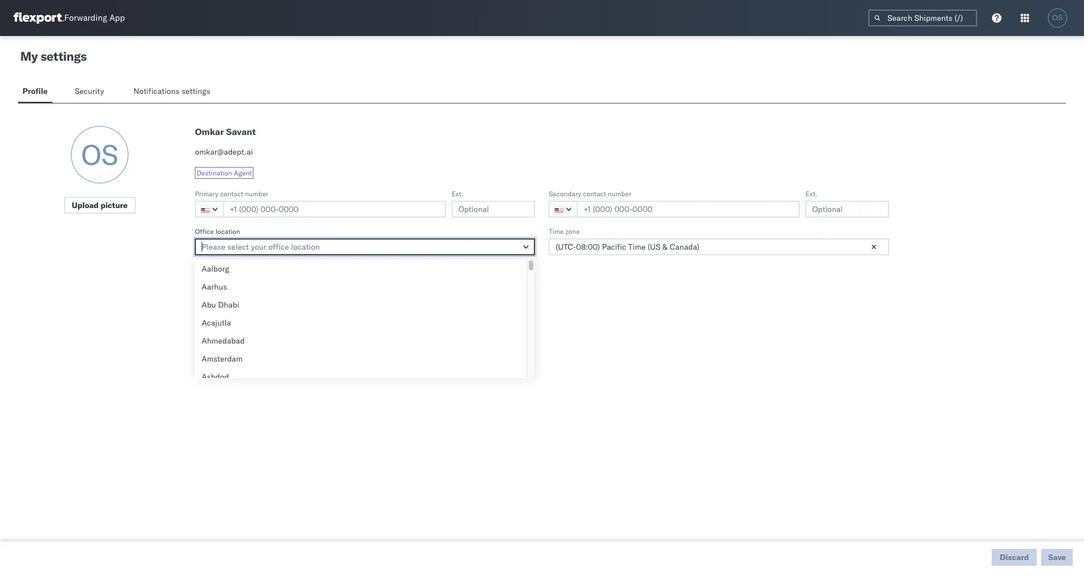 Task type: describe. For each thing, give the bounding box(es) containing it.
security
[[75, 86, 104, 96]]

upload picture
[[72, 200, 128, 211]]

0 horizontal spatial os
[[81, 137, 118, 172]]

aalborg
[[202, 264, 229, 274]]

app
[[109, 13, 125, 23]]

0 vertical spatial office
[[195, 228, 214, 236]]

status
[[195, 303, 215, 311]]

my settings
[[20, 48, 87, 64]]

upload picture button
[[64, 197, 136, 214]]

settings for my settings
[[41, 48, 87, 64]]

(UTC-08:00) Pacific Time (US & Canada) text field
[[549, 239, 889, 256]]

settings for notifications settings
[[182, 86, 210, 96]]

number for secondary contact number
[[608, 190, 631, 198]]

agent
[[234, 169, 252, 177]]

time
[[549, 228, 564, 236]]

ext. for secondary contact number
[[805, 190, 817, 198]]

your
[[295, 334, 308, 343]]

forwarding app
[[64, 13, 125, 23]]

of
[[210, 320, 217, 330]]

omkar savant
[[195, 126, 256, 137]]

os inside os button
[[1052, 14, 1063, 22]]

amsterdam
[[202, 354, 243, 364]]

Job title text field
[[195, 276, 535, 293]]

omkar@adept.ai
[[195, 147, 253, 157]]

dhabi
[[218, 300, 239, 310]]

out of office the status will be shown next to your name in the messages.
[[195, 320, 380, 343]]

destination agent
[[197, 169, 252, 177]]

name
[[310, 334, 327, 343]]

to
[[287, 334, 293, 343]]

location
[[215, 228, 240, 236]]

office location
[[195, 228, 240, 236]]

ahmedabad
[[202, 336, 245, 346]]

primary
[[195, 190, 218, 198]]

Search Shipments (/) text field
[[868, 10, 977, 26]]

aarhus
[[202, 282, 227, 292]]

savant
[[226, 126, 256, 137]]

United States text field
[[195, 201, 224, 218]]

upload
[[72, 200, 99, 211]]

next
[[272, 334, 285, 343]]

picture
[[101, 200, 128, 211]]

profile
[[23, 86, 48, 96]]



Task type: vqa. For each thing, say whether or not it's contained in the screenshot.
top 8:30 PM PST, Jan 23, 2023
no



Task type: locate. For each thing, give the bounding box(es) containing it.
ext. up optional telephone field
[[805, 190, 817, 198]]

status
[[208, 334, 227, 343]]

2 number from the left
[[608, 190, 631, 198]]

list box
[[195, 260, 527, 574]]

Please select your office location text field
[[195, 239, 535, 256]]

office
[[195, 228, 214, 236], [219, 320, 241, 330]]

title
[[207, 265, 219, 274]]

2 contact from the left
[[583, 190, 606, 198]]

forwarding
[[64, 13, 107, 23]]

1 horizontal spatial office
[[219, 320, 241, 330]]

in
[[329, 334, 334, 343]]

1 vertical spatial os
[[81, 137, 118, 172]]

list box containing aalborg
[[195, 260, 527, 574]]

office inside out of office the status will be shown next to your name in the messages.
[[219, 320, 241, 330]]

settings inside button
[[182, 86, 210, 96]]

+1 (000) 000-0000 telephone field
[[577, 201, 800, 218]]

settings right my
[[41, 48, 87, 64]]

2 ext. from the left
[[805, 190, 817, 198]]

notifications settings
[[133, 86, 210, 96]]

job title
[[195, 265, 219, 274]]

number for primary contact number
[[245, 190, 268, 198]]

the
[[336, 334, 346, 343]]

ext. up optional phone field
[[452, 190, 464, 198]]

1 horizontal spatial ext.
[[805, 190, 817, 198]]

1 horizontal spatial contact
[[583, 190, 606, 198]]

0 vertical spatial settings
[[41, 48, 87, 64]]

profile button
[[18, 81, 52, 103]]

1 contact from the left
[[220, 190, 243, 198]]

contact for secondary
[[583, 190, 606, 198]]

notifications settings button
[[129, 81, 220, 103]]

contact down destination agent
[[220, 190, 243, 198]]

settings right notifications
[[182, 86, 210, 96]]

Optional telephone field
[[452, 201, 535, 218]]

contact
[[220, 190, 243, 198], [583, 190, 606, 198]]

0 horizontal spatial settings
[[41, 48, 87, 64]]

security button
[[70, 81, 111, 103]]

shown
[[250, 334, 270, 343]]

the
[[195, 334, 206, 343]]

1 horizontal spatial number
[[608, 190, 631, 198]]

primary contact number
[[195, 190, 268, 198]]

1 ext. from the left
[[452, 190, 464, 198]]

ashdod
[[202, 372, 229, 382]]

1 vertical spatial settings
[[182, 86, 210, 96]]

my
[[20, 48, 38, 64]]

job
[[195, 265, 205, 274]]

os
[[1052, 14, 1063, 22], [81, 137, 118, 172]]

contact for primary
[[220, 190, 243, 198]]

0 vertical spatial os
[[1052, 14, 1063, 22]]

office up will
[[219, 320, 241, 330]]

Optional telephone field
[[805, 201, 889, 218]]

number right secondary
[[608, 190, 631, 198]]

out
[[195, 320, 208, 330]]

secondary contact number
[[549, 190, 631, 198]]

United States text field
[[549, 201, 578, 218]]

abu
[[202, 300, 216, 310]]

omkar
[[195, 126, 224, 137]]

notifications
[[133, 86, 180, 96]]

os button
[[1045, 5, 1071, 31]]

0 horizontal spatial number
[[245, 190, 268, 198]]

1 vertical spatial office
[[219, 320, 241, 330]]

messages.
[[348, 334, 380, 343]]

acajutla
[[202, 318, 231, 328]]

0 horizontal spatial contact
[[220, 190, 243, 198]]

0 horizontal spatial office
[[195, 228, 214, 236]]

+1 (000) 000-0000 telephone field
[[223, 201, 446, 218]]

abu dhabi
[[202, 300, 239, 310]]

be
[[241, 334, 249, 343]]

secondary
[[549, 190, 581, 198]]

flexport. image
[[14, 12, 64, 24]]

will
[[229, 334, 239, 343]]

number
[[245, 190, 268, 198], [608, 190, 631, 198]]

office down united states text box
[[195, 228, 214, 236]]

forwarding app link
[[14, 12, 125, 24]]

destination
[[197, 169, 232, 177]]

1 horizontal spatial os
[[1052, 14, 1063, 22]]

time zone
[[549, 228, 580, 236]]

ext. for primary contact number
[[452, 190, 464, 198]]

1 horizontal spatial settings
[[182, 86, 210, 96]]

settings
[[41, 48, 87, 64], [182, 86, 210, 96]]

0 horizontal spatial ext.
[[452, 190, 464, 198]]

contact right secondary
[[583, 190, 606, 198]]

ext.
[[452, 190, 464, 198], [805, 190, 817, 198]]

number down the agent
[[245, 190, 268, 198]]

1 number from the left
[[245, 190, 268, 198]]

zone
[[565, 228, 580, 236]]



